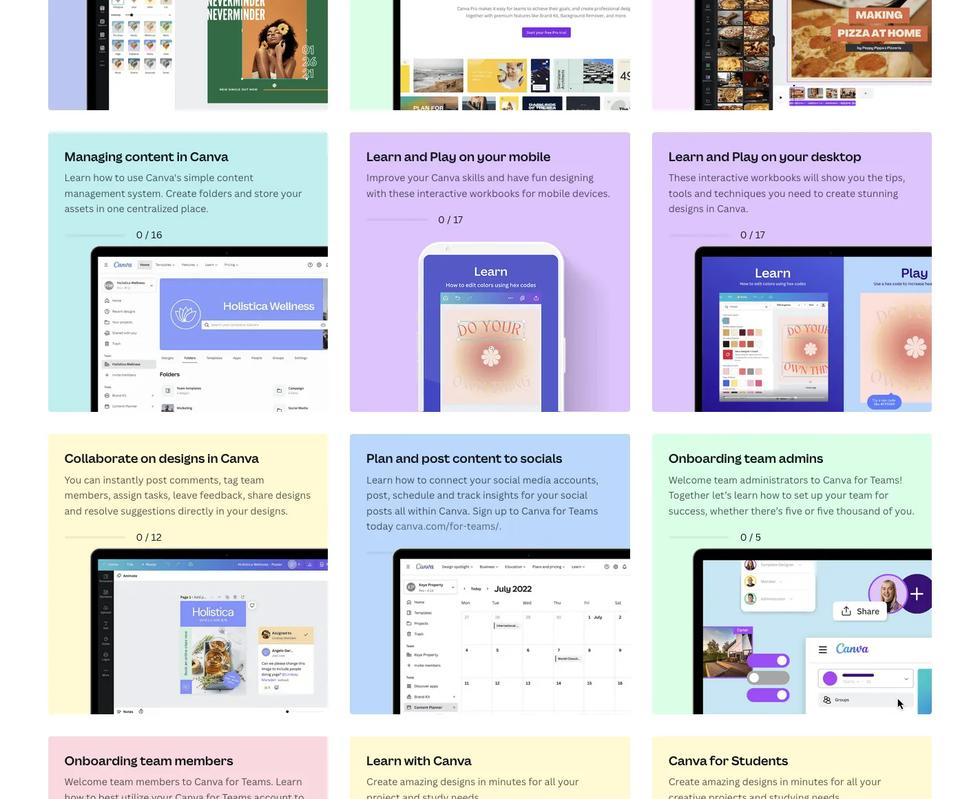 Task type: vqa. For each thing, say whether or not it's contained in the screenshot.


Task type: describe. For each thing, give the bounding box(es) containing it.
desktop
[[811, 148, 862, 165]]

you.
[[895, 504, 915, 517]]

designs up comments,
[[159, 450, 205, 467]]

there's
[[751, 504, 783, 517]]

1 vertical spatial mobile
[[538, 186, 570, 200]]

learn and play on your mobile improve your canva skills and have fun designing with these interactive workbooks for mobile devices.
[[367, 148, 611, 200]]

canva inside canva for students create amazing designs in minutes for all your creative projects and studying needs.
[[669, 753, 708, 769]]

0 for you
[[136, 531, 143, 544]]

0 for administrators
[[741, 531, 747, 544]]

and up improve
[[404, 148, 428, 165]]

your inside collaborate on designs in canva you can instantly post comments, tag team members, assign tasks, leave feedback, share designs and resolve suggestions directly in your designs.
[[227, 504, 248, 517]]

creative
[[669, 791, 707, 799]]

comments,
[[169, 473, 221, 486]]

/ for mobile
[[447, 213, 451, 226]]

learn
[[734, 489, 758, 502]]

2 vertical spatial content
[[453, 450, 502, 467]]

your inside onboarding team admins welcome team administrators to canva for teams! together let's learn how to set up your team for success, whether there's five or five thousand of you.
[[826, 489, 847, 502]]

0 horizontal spatial social
[[494, 473, 521, 486]]

17 for mobile
[[454, 213, 463, 226]]

9
[[454, 546, 460, 559]]

0 / 16
[[136, 228, 162, 241]]

and inside learn with canva create amazing designs in minutes for all your project and study needs.
[[403, 791, 420, 799]]

canva inside the managing content in canva learn how to use canva's simple content management system. create folders and store your assets in one centralized place.
[[190, 148, 229, 165]]

onboarding for admins
[[669, 450, 742, 467]]

centralized
[[127, 202, 179, 215]]

utilize
[[121, 791, 149, 799]]

1 vertical spatial members
[[136, 776, 180, 789]]

tutorials video image
[[657, 0, 933, 110]]

amazing for with
[[400, 776, 438, 789]]

and right plan
[[396, 450, 419, 467]]

.
[[499, 520, 502, 533]]

0 / 5
[[741, 531, 762, 544]]

0 / 12
[[136, 531, 162, 544]]

5
[[756, 531, 762, 544]]

simple
[[184, 171, 215, 184]]

workbooks inside learn and play on your desktop these interactive workbooks will show you the tips, tools and techniques you need to create stunning designs in canva.
[[751, 171, 801, 184]]

to inside the managing content in canva learn how to use canva's simple content management system. create folders and store your assets in one centralized place.
[[115, 171, 125, 184]]

designing
[[550, 171, 594, 184]]

0 horizontal spatial you
[[769, 186, 786, 200]]

plan
[[367, 450, 393, 467]]

welcome for members
[[64, 776, 107, 789]]

onboarding team members welcome team members to canva for teams. learn how to best utilize your canva for teams account t
[[64, 753, 304, 799]]

canva.com/for-teams/ link
[[396, 520, 499, 533]]

and inside collaborate on designs in canva you can instantly post comments, tag team members, assign tasks, leave feedback, share designs and resolve suggestions directly in your designs.
[[64, 504, 82, 517]]

/ for how
[[145, 228, 149, 241]]

team up the best
[[110, 776, 133, 789]]

and inside canva for students create amazing designs in minutes for all your creative projects and studying needs.
[[750, 791, 767, 799]]

onboarding for members
[[64, 753, 138, 769]]

need
[[788, 186, 812, 200]]

1 horizontal spatial post
[[422, 450, 450, 467]]

assets
[[64, 202, 94, 215]]

minutes for canva
[[489, 776, 526, 789]]

/ for administrators
[[750, 531, 753, 544]]

skills
[[463, 171, 485, 184]]

will
[[804, 171, 819, 184]]

members,
[[64, 489, 111, 502]]

interactive inside learn and play on your desktop these interactive workbooks will show you the tips, tools and techniques you need to create stunning designs in canva.
[[699, 171, 749, 184]]

connect
[[429, 473, 468, 486]]

learn how to connect your social media accounts, post, schedule and track insights for your social posts all within canva. sign up to canva for teams today
[[367, 473, 599, 533]]

learn and play desktop image
[[657, 137, 933, 412]]

feedback,
[[200, 489, 245, 502]]

how inside the managing content in canva learn how to use canva's simple content management system. create folders and store your assets in one centralized place.
[[93, 171, 113, 184]]

of
[[883, 504, 893, 517]]

managing content in canva learn how to use canva's simple content management system. create folders and store your assets in one centralized place.
[[64, 148, 302, 215]]

teams inside the onboarding team members welcome team members to canva for teams. learn how to best utilize your canva for teams account t
[[222, 791, 252, 799]]

designs.
[[251, 504, 288, 517]]

leave
[[173, 489, 197, 502]]

accounts,
[[554, 473, 599, 486]]

study
[[423, 791, 449, 799]]

0 for how
[[136, 228, 143, 241]]

set
[[795, 489, 809, 502]]

up inside onboarding team admins welcome team administrators to canva for teams! together let's learn how to set up your team for success, whether there's five or five thousand of you.
[[811, 489, 823, 502]]

17 for desktop
[[756, 228, 765, 241]]

let's
[[712, 489, 732, 502]]

2 five from the left
[[817, 504, 834, 517]]

sign
[[473, 504, 493, 517]]

tasks,
[[144, 489, 171, 502]]

tips,
[[886, 171, 906, 184]]

show
[[822, 171, 846, 184]]

team up let's
[[714, 473, 738, 486]]

posts
[[367, 504, 393, 517]]

and left have at top right
[[487, 171, 505, 184]]

on for mobile
[[459, 148, 475, 165]]

or
[[805, 504, 815, 517]]

learn and play mobile image
[[355, 242, 630, 412]]

how inside learn how to connect your social media accounts, post, schedule and track insights for your social posts all within canva. sign up to canva for teams today
[[395, 473, 415, 486]]

the
[[868, 171, 883, 184]]

you
[[64, 473, 82, 486]]

instantly
[[103, 473, 144, 486]]

learn for desktop
[[669, 148, 704, 165]]

and up "techniques"
[[707, 148, 730, 165]]

tutorials pro image
[[355, 0, 630, 110]]

devices.
[[573, 186, 611, 200]]

fun
[[532, 171, 547, 184]]

share
[[248, 489, 273, 502]]

designs inside canva for students create amazing designs in minutes for all your creative projects and studying needs.
[[743, 776, 778, 789]]

collaborate on designs in canva image
[[52, 439, 328, 715]]

0 vertical spatial mobile
[[509, 148, 551, 165]]

and inside learn how to connect your social media accounts, post, schedule and track insights for your social posts all within canva. sign up to canva for teams today
[[437, 489, 455, 502]]

schedule
[[393, 489, 435, 502]]

minutes for students
[[791, 776, 829, 789]]

admins
[[779, 450, 824, 467]]

canva inside learn how to connect your social media accounts, post, schedule and track insights for your social posts all within canva. sign up to canva for teams today
[[522, 504, 551, 517]]

post inside collaborate on designs in canva you can instantly post comments, tag team members, assign tasks, leave feedback, share designs and resolve suggestions directly in your designs.
[[146, 473, 167, 486]]

learn for social
[[367, 473, 393, 486]]

canva for students create amazing designs in minutes for all your creative projects and studying needs.
[[669, 753, 882, 799]]

projects
[[709, 791, 747, 799]]

canva.com/for-
[[396, 520, 467, 533]]

canva inside learn with canva create amazing designs in minutes for all your project and study needs.
[[433, 753, 472, 769]]

teams!
[[871, 473, 903, 486]]

account
[[254, 791, 292, 799]]

1 five from the left
[[786, 504, 803, 517]]

have
[[507, 171, 530, 184]]

plan and post content to socials
[[367, 450, 563, 467]]

with inside learn with canva create amazing designs in minutes for all your project and study needs.
[[404, 753, 431, 769]]

canva inside learn and play on your mobile improve your canva skills and have fun designing with these interactive workbooks for mobile devices.
[[431, 171, 460, 184]]

socials
[[521, 450, 563, 467]]

thousand
[[837, 504, 881, 517]]

in inside learn with canva create amazing designs in minutes for all your project and study needs.
[[478, 776, 487, 789]]

resolve
[[84, 504, 118, 517]]



Task type: locate. For each thing, give the bounding box(es) containing it.
onboarding team admins welcome team administrators to canva for teams! together let's learn how to set up your team for success, whether there's five or five thousand of you.
[[669, 450, 915, 517]]

welcome for admins
[[669, 473, 712, 486]]

mobile down fun
[[538, 186, 570, 200]]

team up the 'thousand'
[[849, 489, 873, 502]]

and down connect
[[437, 489, 455, 502]]

learn up improve
[[367, 148, 402, 165]]

learn inside learn and play on your mobile improve your canva skills and have fun designing with these interactive workbooks for mobile devices.
[[367, 148, 402, 165]]

learn up post,
[[367, 473, 393, 486]]

2 minutes from the left
[[791, 776, 829, 789]]

canva inside onboarding team admins welcome team administrators to canva for teams! together let's learn how to set up your team for success, whether there's five or five thousand of you.
[[823, 473, 852, 486]]

welcome inside the onboarding team members welcome team members to canva for teams. learn how to best utilize your canva for teams account t
[[64, 776, 107, 789]]

onboarding inside onboarding team admins welcome team administrators to canva for teams! together let's learn how to set up your team for success, whether there's five or five thousand of you.
[[669, 450, 742, 467]]

post up tasks,
[[146, 473, 167, 486]]

0 horizontal spatial play
[[430, 148, 457, 165]]

0 horizontal spatial interactive
[[417, 186, 467, 200]]

1 vertical spatial post
[[146, 473, 167, 486]]

0 vertical spatial with
[[367, 186, 387, 200]]

canva up simple
[[190, 148, 229, 165]]

place.
[[181, 202, 209, 215]]

1 vertical spatial canva.
[[439, 504, 471, 517]]

content up connect
[[453, 450, 502, 467]]

1 vertical spatial welcome
[[64, 776, 107, 789]]

0 vertical spatial social
[[494, 473, 521, 486]]

amazing inside canva for students create amazing designs in minutes for all your creative projects and studying needs.
[[702, 776, 740, 789]]

content up folders
[[217, 171, 254, 184]]

amazing up the study
[[400, 776, 438, 789]]

content up canva's
[[125, 148, 174, 165]]

0 / 17
[[438, 213, 463, 226], [741, 228, 765, 241]]

stunning
[[858, 186, 899, 200]]

17 down "techniques"
[[756, 228, 765, 241]]

1 horizontal spatial 0 / 17
[[741, 228, 765, 241]]

0 vertical spatial 0 / 17
[[438, 213, 463, 226]]

needs. right studying at the bottom right of the page
[[812, 791, 843, 799]]

0 / 17 for mobile
[[438, 213, 463, 226]]

1 horizontal spatial you
[[848, 171, 866, 184]]

create up "project"
[[367, 776, 398, 789]]

2 horizontal spatial content
[[453, 450, 502, 467]]

0 horizontal spatial workbooks
[[470, 186, 520, 200]]

designs down tools
[[669, 202, 704, 215]]

1 vertical spatial interactive
[[417, 186, 467, 200]]

0 horizontal spatial up
[[495, 504, 507, 517]]

students
[[732, 753, 789, 769]]

studying
[[770, 791, 810, 799]]

0 vertical spatial up
[[811, 489, 823, 502]]

0 / 17 down skills
[[438, 213, 463, 226]]

on inside learn and play on your mobile improve your canva skills and have fun designing with these interactive workbooks for mobile devices.
[[459, 148, 475, 165]]

learn up "these"
[[669, 148, 704, 165]]

1 vertical spatial up
[[495, 504, 507, 517]]

learn for mobile
[[367, 148, 402, 165]]

directly
[[178, 504, 214, 517]]

1 vertical spatial content
[[217, 171, 254, 184]]

suggestions
[[121, 504, 176, 517]]

0 horizontal spatial amazing
[[400, 776, 438, 789]]

1 horizontal spatial canva.
[[717, 202, 749, 215]]

1 vertical spatial social
[[561, 489, 588, 502]]

1 horizontal spatial interactive
[[699, 171, 749, 184]]

2 horizontal spatial all
[[847, 776, 858, 789]]

1 vertical spatial onboarding
[[64, 753, 138, 769]]

how left the best
[[64, 791, 84, 799]]

teams.
[[242, 776, 273, 789]]

how up schedule
[[395, 473, 415, 486]]

all for canva
[[847, 776, 858, 789]]

with inside learn and play on your mobile improve your canva skills and have fun designing with these interactive workbooks for mobile devices.
[[367, 186, 387, 200]]

onboarding up the best
[[64, 753, 138, 769]]

needs. inside canva for students create amazing designs in minutes for all your creative projects and studying needs.
[[812, 791, 843, 799]]

0 vertical spatial welcome
[[669, 473, 712, 486]]

and inside the managing content in canva learn how to use canva's simple content management system. create folders and store your assets in one centralized place.
[[235, 186, 252, 200]]

designs up designs.
[[276, 489, 311, 502]]

social down accounts,
[[561, 489, 588, 502]]

minutes inside canva for students create amazing designs in minutes for all your creative projects and studying needs.
[[791, 776, 829, 789]]

1 vertical spatial workbooks
[[470, 186, 520, 200]]

techniques
[[715, 186, 767, 200]]

designs inside learn with canva create amazing designs in minutes for all your project and study needs.
[[440, 776, 476, 789]]

on up instantly
[[141, 450, 156, 467]]

on up skills
[[459, 148, 475, 165]]

1 horizontal spatial social
[[561, 489, 588, 502]]

1 horizontal spatial teams
[[569, 504, 598, 517]]

0 vertical spatial post
[[422, 450, 450, 467]]

social
[[494, 473, 521, 486], [561, 489, 588, 502]]

1 vertical spatial teams
[[222, 791, 252, 799]]

in
[[177, 148, 188, 165], [96, 202, 105, 215], [707, 202, 715, 215], [207, 450, 218, 467], [216, 504, 225, 517], [478, 776, 487, 789], [780, 776, 789, 789]]

for
[[522, 186, 536, 200], [854, 473, 868, 486], [521, 489, 535, 502], [875, 489, 889, 502], [553, 504, 567, 517], [710, 753, 729, 769], [226, 776, 239, 789], [529, 776, 542, 789], [831, 776, 845, 789], [206, 791, 220, 799]]

0 vertical spatial canva.
[[717, 202, 749, 215]]

for inside learn and play on your mobile improve your canva skills and have fun designing with these interactive workbooks for mobile devices.
[[522, 186, 536, 200]]

1 horizontal spatial workbooks
[[751, 171, 801, 184]]

your inside the onboarding team members welcome team members to canva for teams. learn how to best utilize your canva for teams account t
[[151, 791, 173, 799]]

minutes inside learn with canva create amazing designs in minutes for all your project and study needs.
[[489, 776, 526, 789]]

1 horizontal spatial needs.
[[812, 791, 843, 799]]

create inside learn with canva create amazing designs in minutes for all your project and study needs.
[[367, 776, 398, 789]]

learn with canva image
[[355, 741, 630, 799]]

social up insights
[[494, 473, 521, 486]]

today
[[367, 520, 394, 533]]

2 needs. from the left
[[812, 791, 843, 799]]

canva up the 'thousand'
[[823, 473, 852, 486]]

0 for desktop
[[741, 228, 747, 241]]

how inside onboarding team admins welcome team administrators to canva for teams! together let's learn how to set up your team for success, whether there's five or five thousand of you.
[[761, 489, 780, 502]]

tutorials designing image
[[52, 0, 328, 110]]

0 horizontal spatial create
[[166, 186, 197, 200]]

1 horizontal spatial all
[[545, 776, 556, 789]]

play
[[430, 148, 457, 165], [732, 148, 759, 165]]

create
[[166, 186, 197, 200], [367, 776, 398, 789], [669, 776, 700, 789]]

1 horizontal spatial up
[[811, 489, 823, 502]]

/ left 12
[[145, 531, 149, 544]]

up down insights
[[495, 504, 507, 517]]

1 horizontal spatial content
[[217, 171, 254, 184]]

amazing up projects
[[702, 776, 740, 789]]

onboarding
[[669, 450, 742, 467], [64, 753, 138, 769]]

0 horizontal spatial canva.
[[439, 504, 471, 517]]

1 horizontal spatial welcome
[[669, 473, 712, 486]]

on inside learn and play on your desktop these interactive workbooks will show you the tips, tools and techniques you need to create stunning designs in canva.
[[762, 148, 777, 165]]

post up connect
[[422, 450, 450, 467]]

in inside canva for students create amazing designs in minutes for all your creative projects and studying needs.
[[780, 776, 789, 789]]

in inside learn and play on your desktop these interactive workbooks will show you the tips, tools and techniques you need to create stunning designs in canva.
[[707, 202, 715, 215]]

0 left 12
[[136, 531, 143, 544]]

0 horizontal spatial 0 / 17
[[438, 213, 463, 226]]

1 horizontal spatial five
[[817, 504, 834, 517]]

your inside canva for students create amazing designs in minutes for all your creative projects and studying needs.
[[860, 776, 882, 789]]

17 down skills
[[454, 213, 463, 226]]

1 vertical spatial 17
[[756, 228, 765, 241]]

and left store
[[235, 186, 252, 200]]

1 minutes from the left
[[489, 776, 526, 789]]

learn inside learn with canva create amazing designs in minutes for all your project and study needs.
[[367, 753, 402, 769]]

canva up the tag
[[221, 450, 259, 467]]

0 left 16 on the top left of page
[[136, 228, 143, 241]]

teams down "teams." on the left bottom of the page
[[222, 791, 252, 799]]

your inside learn and play on your desktop these interactive workbooks will show you the tips, tools and techniques you need to create stunning designs in canva.
[[780, 148, 809, 165]]

and right tools
[[695, 186, 712, 200]]

0 / 17 for desktop
[[741, 228, 765, 241]]

all for learn
[[545, 776, 556, 789]]

12
[[151, 531, 162, 544]]

canva up the study
[[433, 753, 472, 769]]

five
[[786, 504, 803, 517], [817, 504, 834, 517]]

tag
[[224, 473, 238, 486]]

and
[[404, 148, 428, 165], [707, 148, 730, 165], [487, 171, 505, 184], [235, 186, 252, 200], [695, 186, 712, 200], [396, 450, 419, 467], [437, 489, 455, 502], [64, 504, 82, 517], [403, 791, 420, 799], [750, 791, 767, 799]]

canva inside collaborate on designs in canva you can instantly post comments, tag team members, assign tasks, leave feedback, share designs and resolve suggestions directly in your designs.
[[221, 450, 259, 467]]

teams down accounts,
[[569, 504, 598, 517]]

1 amazing from the left
[[400, 776, 438, 789]]

media
[[523, 473, 551, 486]]

workbooks up need
[[751, 171, 801, 184]]

1 horizontal spatial minutes
[[791, 776, 829, 789]]

together
[[669, 489, 710, 502]]

needs. right the study
[[451, 791, 482, 799]]

and left the study
[[403, 791, 420, 799]]

0 vertical spatial onboarding
[[669, 450, 742, 467]]

designs up the study
[[440, 776, 476, 789]]

up
[[811, 489, 823, 502], [495, 504, 507, 517]]

/ left 16 on the top left of page
[[145, 228, 149, 241]]

mobile up fun
[[509, 148, 551, 165]]

with down improve
[[367, 186, 387, 200]]

0 left 9
[[438, 546, 445, 559]]

/ down "techniques"
[[750, 228, 753, 241]]

canva. up canva.com/for-teams/ .
[[439, 504, 471, 517]]

0 / 17 down "techniques"
[[741, 228, 765, 241]]

teams/
[[467, 520, 499, 533]]

five left or
[[786, 504, 803, 517]]

1 vertical spatial with
[[404, 753, 431, 769]]

2 horizontal spatial on
[[762, 148, 777, 165]]

and right projects
[[750, 791, 767, 799]]

0 for mobile
[[438, 213, 445, 226]]

0 vertical spatial workbooks
[[751, 171, 801, 184]]

amazing inside learn with canva create amazing designs in minutes for all your project and study needs.
[[400, 776, 438, 789]]

create for learn with canva
[[367, 776, 398, 789]]

play inside learn and play on your mobile improve your canva skills and have fun designing with these interactive workbooks for mobile devices.
[[430, 148, 457, 165]]

0 horizontal spatial content
[[125, 148, 174, 165]]

canva.com/for-teams/ .
[[396, 520, 502, 533]]

canva. down "techniques"
[[717, 202, 749, 215]]

learn up management on the left top of page
[[64, 171, 91, 184]]

best
[[98, 791, 119, 799]]

designs down students
[[743, 776, 778, 789]]

learn with canva create amazing designs in minutes for all your project and study needs.
[[367, 753, 579, 799]]

play for desktop
[[732, 148, 759, 165]]

you left the
[[848, 171, 866, 184]]

designs inside learn and play on your desktop these interactive workbooks will show you the tips, tools and techniques you need to create stunning designs in canva.
[[669, 202, 704, 215]]

workbooks inside learn and play on your mobile improve your canva skills and have fun designing with these interactive workbooks for mobile devices.
[[470, 186, 520, 200]]

create
[[826, 186, 856, 200]]

use
[[127, 171, 143, 184]]

1 needs. from the left
[[451, 791, 482, 799]]

insights
[[483, 489, 519, 502]]

1 horizontal spatial with
[[404, 753, 431, 769]]

how inside the onboarding team members welcome team members to canva for teams. learn how to best utilize your canva for teams account t
[[64, 791, 84, 799]]

0 horizontal spatial onboarding
[[64, 753, 138, 769]]

amazing for for
[[702, 776, 740, 789]]

learn inside learn and play on your desktop these interactive workbooks will show you the tips, tools and techniques you need to create stunning designs in canva.
[[669, 148, 704, 165]]

with up the study
[[404, 753, 431, 769]]

onboarding team members image
[[52, 741, 328, 799]]

learn and play on your desktop these interactive workbooks will show you the tips, tools and techniques you need to create stunning designs in canva.
[[669, 148, 906, 215]]

collaborate on designs in canva you can instantly post comments, tag team members, assign tasks, leave feedback, share designs and resolve suggestions directly in your designs.
[[64, 450, 311, 517]]

0 horizontal spatial all
[[395, 504, 406, 517]]

0 down "techniques"
[[741, 228, 747, 241]]

canva's
[[146, 171, 181, 184]]

administrators
[[740, 473, 809, 486]]

all inside canva for students create amazing designs in minutes for all your creative projects and studying needs.
[[847, 776, 858, 789]]

on up "techniques"
[[762, 148, 777, 165]]

within
[[408, 504, 437, 517]]

project
[[367, 791, 400, 799]]

planning and posting content to social media with canva image
[[355, 439, 630, 715]]

/ left 5
[[750, 531, 753, 544]]

management
[[64, 186, 125, 200]]

team up share on the left bottom
[[241, 473, 264, 486]]

team up the administrators
[[745, 450, 777, 467]]

create for canva for students
[[669, 776, 700, 789]]

learn inside the managing content in canva learn how to use canva's simple content management system. create folders and store your assets in one centralized place.
[[64, 171, 91, 184]]

how
[[93, 171, 113, 184], [395, 473, 415, 486], [761, 489, 780, 502], [64, 791, 84, 799]]

designs
[[669, 202, 704, 215], [159, 450, 205, 467], [276, 489, 311, 502], [440, 776, 476, 789], [743, 776, 778, 789]]

0 down learn and play on your mobile improve your canva skills and have fun designing with these interactive workbooks for mobile devices.
[[438, 213, 445, 226]]

track
[[457, 489, 481, 502]]

0 horizontal spatial five
[[786, 504, 803, 517]]

canva down media
[[522, 504, 551, 517]]

0 vertical spatial you
[[848, 171, 866, 184]]

managing
[[64, 148, 123, 165]]

tools
[[669, 186, 692, 200]]

you left need
[[769, 186, 786, 200]]

workbooks down skills
[[470, 186, 520, 200]]

onboarding inside the onboarding team members welcome team members to canva for teams. learn how to best utilize your canva for teams account t
[[64, 753, 138, 769]]

to
[[115, 171, 125, 184], [814, 186, 824, 200], [504, 450, 518, 467], [417, 473, 427, 486], [811, 473, 821, 486], [782, 489, 792, 502], [509, 504, 519, 517], [182, 776, 192, 789], [86, 791, 96, 799]]

0 horizontal spatial 17
[[454, 213, 463, 226]]

0 horizontal spatial with
[[367, 186, 387, 200]]

0 vertical spatial 17
[[454, 213, 463, 226]]

canva up creative
[[669, 753, 708, 769]]

folders
[[199, 186, 232, 200]]

interactive up "techniques"
[[699, 171, 749, 184]]

up inside learn how to connect your social media accounts, post, schedule and track insights for your social posts all within canva. sign up to canva for teams today
[[495, 504, 507, 517]]

up right "set"
[[811, 489, 823, 502]]

0 horizontal spatial welcome
[[64, 776, 107, 789]]

canva left skills
[[431, 171, 460, 184]]

teams inside learn how to connect your social media accounts, post, schedule and track insights for your social posts all within canva. sign up to canva for teams today
[[569, 504, 598, 517]]

these
[[669, 171, 696, 184]]

create inside canva for students create amazing designs in minutes for all your creative projects and studying needs.
[[669, 776, 700, 789]]

canva right the 'utilize'
[[175, 791, 204, 799]]

on for desktop
[[762, 148, 777, 165]]

0 vertical spatial teams
[[569, 504, 598, 517]]

onboarding up "together"
[[669, 450, 742, 467]]

needs.
[[451, 791, 482, 799], [812, 791, 843, 799]]

/ for desktop
[[750, 228, 753, 241]]

0 horizontal spatial post
[[146, 473, 167, 486]]

create up creative
[[669, 776, 700, 789]]

play inside learn and play on your desktop these interactive workbooks will show you the tips, tools and techniques you need to create stunning designs in canva.
[[732, 148, 759, 165]]

welcome inside onboarding team admins welcome team administrators to canva for teams! together let's learn how to set up your team for success, whether there's five or five thousand of you.
[[669, 473, 712, 486]]

onboarding team admins to canva for teams image
[[657, 439, 933, 715]]

post,
[[367, 489, 390, 502]]

on inside collaborate on designs in canva you can instantly post comments, tag team members, assign tasks, leave feedback, share designs and resolve suggestions directly in your designs.
[[141, 450, 156, 467]]

learn inside the onboarding team members welcome team members to canva for teams. learn how to best utilize your canva for teams account t
[[276, 776, 302, 789]]

create up place.
[[166, 186, 197, 200]]

1 horizontal spatial create
[[367, 776, 398, 789]]

/ down learn and play on your mobile improve your canva skills and have fun designing with these interactive workbooks for mobile devices.
[[447, 213, 451, 226]]

learn up "project"
[[367, 753, 402, 769]]

0 horizontal spatial teams
[[222, 791, 252, 799]]

all inside learn with canva create amazing designs in minutes for all your project and study needs.
[[545, 776, 556, 789]]

can
[[84, 473, 101, 486]]

1 horizontal spatial onboarding
[[669, 450, 742, 467]]

assign
[[113, 489, 142, 502]]

2 play from the left
[[732, 148, 759, 165]]

/
[[447, 213, 451, 226], [145, 228, 149, 241], [750, 228, 753, 241], [145, 531, 149, 544], [750, 531, 753, 544], [447, 546, 451, 559]]

16
[[151, 228, 162, 241]]

canva left "teams." on the left bottom of the page
[[194, 776, 223, 789]]

system.
[[128, 186, 163, 200]]

0 vertical spatial content
[[125, 148, 174, 165]]

whether
[[710, 504, 749, 517]]

interactive inside learn and play on your mobile improve your canva skills and have fun designing with these interactive workbooks for mobile devices.
[[417, 186, 467, 200]]

welcome up the best
[[64, 776, 107, 789]]

with
[[367, 186, 387, 200], [404, 753, 431, 769]]

0 left 5
[[741, 531, 747, 544]]

1 vertical spatial 0 / 17
[[741, 228, 765, 241]]

team inside collaborate on designs in canva you can instantly post comments, tag team members, assign tasks, leave feedback, share designs and resolve suggestions directly in your designs.
[[241, 473, 264, 486]]

canva. inside learn how to connect your social media accounts, post, schedule and track insights for your social posts all within canva. sign up to canva for teams today
[[439, 504, 471, 517]]

five right or
[[817, 504, 834, 517]]

one
[[107, 202, 125, 215]]

welcome
[[669, 473, 712, 486], [64, 776, 107, 789]]

store
[[254, 186, 279, 200]]

how up management on the left top of page
[[93, 171, 113, 184]]

1 vertical spatial you
[[769, 186, 786, 200]]

and down members,
[[64, 504, 82, 517]]

1 horizontal spatial amazing
[[702, 776, 740, 789]]

1 horizontal spatial play
[[732, 148, 759, 165]]

your inside the managing content in canva learn how to use canva's simple content management system. create folders and store your assets in one centralized place.
[[281, 186, 302, 200]]

2 amazing from the left
[[702, 776, 740, 789]]

improve
[[367, 171, 405, 184]]

mobile
[[509, 148, 551, 165], [538, 186, 570, 200]]

content
[[125, 148, 174, 165], [217, 171, 254, 184], [453, 450, 502, 467]]

interactive
[[699, 171, 749, 184], [417, 186, 467, 200]]

your inside learn with canva create amazing designs in minutes for all your project and study needs.
[[558, 776, 579, 789]]

collaborate
[[64, 450, 138, 467]]

you
[[848, 171, 866, 184], [769, 186, 786, 200]]

0 vertical spatial members
[[175, 753, 233, 769]]

needs. inside learn with canva create amazing designs in minutes for all your project and study needs.
[[451, 791, 482, 799]]

team up the 'utilize'
[[140, 753, 172, 769]]

/ left 9
[[447, 546, 451, 559]]

canva.
[[717, 202, 749, 215], [439, 504, 471, 517]]

learn up account
[[276, 776, 302, 789]]

/ for you
[[145, 531, 149, 544]]

create inside the managing content in canva learn how to use canva's simple content management system. create folders and store your assets in one centralized place.
[[166, 186, 197, 200]]

content management pro image
[[52, 137, 328, 412]]

canva. inside learn and play on your desktop these interactive workbooks will show you the tips, tools and techniques you need to create stunning designs in canva.
[[717, 202, 749, 215]]

0 horizontal spatial needs.
[[451, 791, 482, 799]]

interactive down skills
[[417, 186, 467, 200]]

1 horizontal spatial 17
[[756, 228, 765, 241]]

1 play from the left
[[430, 148, 457, 165]]

play for mobile
[[430, 148, 457, 165]]

how up there's
[[761, 489, 780, 502]]

to inside learn and play on your desktop these interactive workbooks will show you the tips, tools and techniques you need to create stunning designs in canva.
[[814, 186, 824, 200]]

0 horizontal spatial on
[[141, 450, 156, 467]]

all inside learn how to connect your social media accounts, post, schedule and track insights for your social posts all within canva. sign up to canva for teams today
[[395, 504, 406, 517]]

2 horizontal spatial create
[[669, 776, 700, 789]]

0 / 9
[[438, 546, 460, 559]]

0 vertical spatial interactive
[[699, 171, 749, 184]]

for inside learn with canva create amazing designs in minutes for all your project and study needs.
[[529, 776, 542, 789]]

learn for designs
[[367, 753, 402, 769]]

welcome up "together"
[[669, 473, 712, 486]]

learn inside learn how to connect your social media accounts, post, schedule and track insights for your social posts all within canva. sign up to canva for teams today
[[367, 473, 393, 486]]

1 horizontal spatial on
[[459, 148, 475, 165]]

0 horizontal spatial minutes
[[489, 776, 526, 789]]



